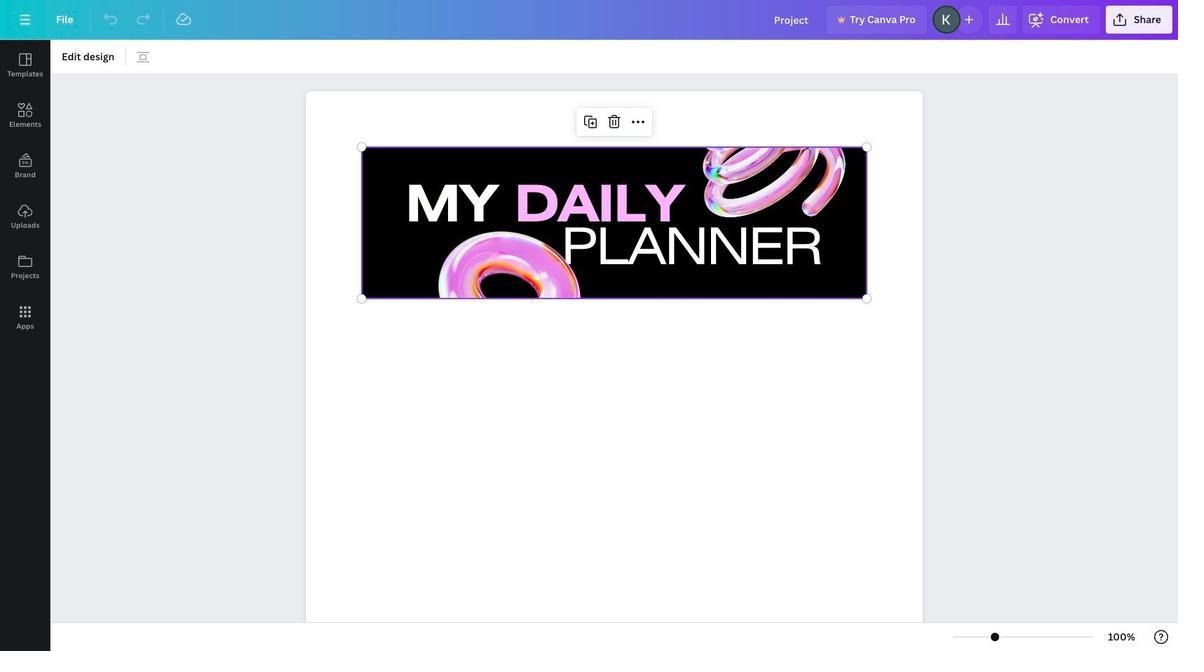 Task type: vqa. For each thing, say whether or not it's contained in the screenshot.
thriving
no



Task type: locate. For each thing, give the bounding box(es) containing it.
side panel tab list
[[0, 40, 51, 343]]

None text field
[[306, 84, 923, 652]]

Zoom button
[[1100, 627, 1145, 649]]

Design title text field
[[763, 6, 822, 34]]



Task type: describe. For each thing, give the bounding box(es) containing it.
main menu bar
[[0, 0, 1179, 40]]



